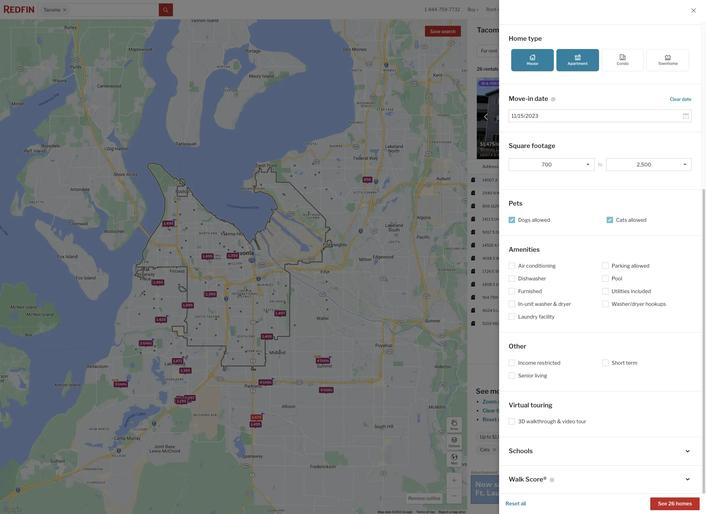 Task type: describe. For each thing, give the bounding box(es) containing it.
recommended button
[[517, 66, 555, 72]]

1 vertical spatial &
[[553, 301, 557, 307]]

3 units
[[115, 382, 127, 386]]

cats allowed
[[616, 217, 647, 223]]

1 down pool
[[615, 282, 617, 287]]

see
[[609, 417, 618, 423]]

2 vertical spatial 4 units
[[320, 388, 332, 392]]

14515 a st s
[[483, 243, 505, 248]]

11/15/2023 move-in date
[[534, 447, 586, 453]]

st right the 14515
[[498, 243, 502, 248]]

tacoma left remove tacoma image
[[44, 7, 60, 13]]

washer/dryer hookups
[[612, 301, 666, 307]]

conditioning
[[526, 263, 556, 269]]

30 days
[[661, 308, 675, 313]]

laundry facility
[[518, 314, 555, 320]]

remove dogs image
[[520, 448, 524, 452]]

House checkbox
[[511, 49, 554, 71]]

rent
[[489, 48, 497, 54]]

short
[[612, 360, 625, 366]]

narrows
[[497, 191, 512, 195]]

1,400
[[262, 334, 272, 339]]

ad
[[699, 472, 703, 475]]

remove outline
[[408, 496, 440, 501]]

to inside button
[[523, 48, 528, 54]]

st right 56th
[[505, 269, 509, 274]]

4018 s warner st
[[483, 256, 514, 261]]

type
[[528, 35, 542, 42]]

options
[[449, 444, 460, 448]]

remove 1+ beds image
[[539, 435, 543, 439]]

$1.5k for remove up to $1.5k icon
[[492, 434, 503, 440]]

96th
[[492, 321, 501, 326]]

1+ beds
[[521, 434, 536, 440]]

0 vertical spatial 2,500
[[637, 162, 652, 168]]

1 vertical spatial 2 units
[[177, 397, 189, 401]]

©2023
[[392, 510, 402, 514]]

reset all filters button
[[482, 417, 519, 423]]

up to $1.5k for remove up to $1.5k image
[[516, 48, 540, 54]]

map data ©2023 google
[[378, 510, 413, 514]]

st right orchard
[[511, 230, 515, 235]]

favorite button checkbox
[[574, 79, 585, 90]]

move-
[[509, 95, 528, 102]]

dogs for dogs allowed
[[518, 217, 531, 223]]

dogs allowed
[[518, 217, 550, 223]]

footage
[[532, 142, 556, 150]]

terms of use
[[416, 510, 435, 514]]

26 inside button
[[668, 501, 675, 507]]

st right 75th
[[499, 295, 503, 300]]

address
[[483, 164, 499, 169]]

0 horizontal spatial filters
[[504, 417, 519, 423]]

all filters • 8 button
[[653, 45, 694, 57]]

3d for 3d & video tour
[[481, 82, 486, 85]]

s for 14th
[[493, 282, 495, 287]]

remove 1+ bd / 1+ ba image
[[642, 49, 645, 53]]

1 horizontal spatial 2,500
[[653, 434, 665, 440]]

700-
[[642, 434, 653, 440]]

700
[[542, 162, 552, 168]]

schools link
[[509, 447, 692, 456]]

use
[[430, 510, 435, 514]]

0 horizontal spatial of
[[426, 510, 429, 514]]

806 112th st e
[[483, 204, 509, 208]]

7732
[[449, 7, 460, 12]]

square footage
[[509, 142, 556, 150]]

0 horizontal spatial 2
[[140, 341, 142, 345]]

see for see more homes
[[476, 387, 489, 395]]

1,300
[[206, 292, 216, 297]]

tacoma for 4024 s lawrence st
[[525, 308, 539, 313]]

house, for house, apartment
[[558, 48, 573, 54]]

filters inside button
[[671, 48, 684, 54]]

1 vertical spatial 4 units
[[260, 380, 272, 385]]

clear date button
[[670, 93, 692, 104]]

living
[[535, 373, 547, 379]]

walk score®
[[509, 476, 547, 483]]

2 vertical spatial &
[[557, 419, 561, 425]]

previous button image
[[483, 114, 489, 120]]

4018
[[483, 256, 492, 261]]

cats for cats allowed
[[616, 217, 627, 223]]

beds
[[598, 164, 607, 169]]

0 horizontal spatial 1,350
[[181, 368, 190, 373]]

see for see 26 homes
[[658, 501, 667, 507]]

e for 96th
[[507, 321, 509, 326]]

map region
[[0, 0, 500, 514]]

lawrence
[[497, 308, 514, 313]]

1,345
[[176, 398, 185, 403]]

allowed for cats allowed
[[628, 217, 647, 223]]

house, apartment
[[558, 48, 597, 54]]

for
[[481, 48, 488, 54]]

s for warner
[[493, 256, 495, 261]]

clear inside button
[[670, 96, 681, 102]]

0 vertical spatial 2 units
[[140, 341, 152, 345]]

washer/dryer
[[612, 301, 645, 307]]

Condo checkbox
[[602, 49, 644, 71]]

all filters • 8
[[664, 48, 690, 54]]

zoom out clear the map boundary reset all filters or remove one of your filters below to see more homes
[[483, 399, 649, 423]]

zoom out button
[[482, 399, 506, 405]]

all inside button
[[521, 501, 526, 507]]

restricted
[[537, 360, 561, 366]]

2 horizontal spatial of
[[584, 362, 588, 367]]

tour
[[500, 82, 509, 85]]

854
[[633, 269, 640, 274]]

3d walkthrough & video tour
[[518, 419, 586, 425]]

st right warner
[[510, 256, 514, 261]]

—
[[680, 94, 683, 98]]

map for map data ©2023 google
[[378, 510, 384, 514]]

report for report ad
[[689, 472, 698, 475]]

5219 96th st e
[[483, 321, 509, 326]]

tacoma for 1408 s 14th st
[[525, 282, 539, 287]]

error
[[459, 510, 466, 514]]

0 horizontal spatial more
[[490, 387, 508, 395]]

remove
[[526, 417, 544, 423]]

e for 75th
[[504, 295, 507, 300]]

terms
[[416, 510, 425, 514]]

remove 1+ baths image
[[574, 435, 577, 439]]

sort :
[[506, 66, 517, 72]]

clear inside zoom out clear the map boundary reset all filters or remove one of your filters below to see more homes
[[483, 408, 495, 414]]

remove outline button
[[406, 493, 443, 504]]

utilities
[[612, 289, 630, 295]]

house, apartment
[[588, 434, 625, 440]]

14007
[[483, 178, 494, 182]]

report ad button
[[689, 472, 703, 476]]

1,425
[[156, 317, 166, 322]]

1,195
[[177, 399, 186, 403]]

Townhome checkbox
[[647, 49, 689, 71]]

•
[[685, 48, 686, 54]]

utilities included
[[612, 289, 651, 295]]

e left 56th
[[492, 269, 495, 274]]

cats for cats
[[480, 447, 490, 453]]

house
[[527, 61, 539, 66]]

search
[[442, 29, 456, 34]]

washer
[[535, 301, 552, 307]]

all inside zoom out clear the map boundary reset all filters or remove one of your filters below to see more homes
[[498, 417, 503, 423]]

remove cats image
[[493, 448, 496, 452]]

up to $1.5k for remove up to $1.5k icon
[[480, 434, 503, 440]]

sort
[[506, 66, 516, 72]]

Apartment checkbox
[[557, 49, 599, 71]]

in-
[[518, 301, 525, 307]]

1 horizontal spatial date
[[577, 447, 586, 453]]

0 vertical spatial 26
[[477, 66, 483, 72]]

date inside button
[[682, 96, 692, 102]]

photo of 14007 a st s, parkland, wa 98444 image
[[477, 78, 587, 159]]

clear the map boundary button
[[482, 408, 540, 414]]

1 vertical spatial 4
[[260, 380, 262, 385]]

allowed for parking allowed
[[631, 263, 650, 269]]

boundary
[[517, 408, 540, 414]]

1+ for 1+ baths
[[553, 434, 558, 440]]

orchard
[[496, 230, 510, 235]]

a for 14515
[[494, 243, 497, 248]]

1 left 950
[[615, 217, 617, 222]]

apartment inside checkbox
[[568, 61, 588, 66]]

0 vertical spatial &
[[486, 82, 489, 85]]

to inside zoom out clear the map boundary reset all filters or remove one of your filters below to see more homes
[[603, 417, 608, 423]]

homes for see 26 homes
[[676, 501, 692, 507]]

income
[[518, 360, 536, 366]]

or
[[520, 417, 525, 423]]

1411 s union ave
[[483, 217, 512, 222]]

submit search image
[[163, 8, 168, 13]]

tacoma for 14515 a st s
[[525, 243, 539, 248]]

move-
[[559, 447, 572, 453]]

photos
[[657, 68, 674, 74]]

remove
[[408, 496, 425, 501]]

0 horizontal spatial date
[[535, 95, 548, 102]]

included
[[631, 289, 651, 295]]



Task type: locate. For each thing, give the bounding box(es) containing it.
map right a
[[452, 510, 458, 514]]

units
[[143, 341, 152, 345], [320, 358, 329, 363], [263, 380, 272, 385], [118, 382, 127, 386], [324, 388, 332, 392], [180, 397, 189, 401]]

walk
[[509, 476, 524, 483]]

up for remove up to $1.5k icon
[[480, 434, 486, 440]]

1 vertical spatial 2
[[177, 397, 180, 401]]

1 vertical spatial report
[[439, 510, 448, 514]]

1 horizontal spatial dogs
[[518, 217, 531, 223]]

None search field
[[70, 4, 159, 16]]

2 horizontal spatial filters
[[671, 48, 684, 54]]

n
[[493, 191, 496, 195]]

s
[[503, 178, 506, 182], [491, 217, 494, 222], [493, 230, 495, 235], [503, 243, 505, 248], [493, 256, 495, 261], [493, 282, 495, 287], [493, 308, 496, 313]]

s right 1411
[[491, 217, 494, 222]]

s for union
[[491, 217, 494, 222]]

0 vertical spatial map
[[451, 461, 458, 465]]

all down the
[[498, 417, 503, 423]]

0 horizontal spatial report
[[439, 510, 448, 514]]

1 vertical spatial up
[[480, 434, 486, 440]]

date down the remove 1+ baths icon
[[577, 447, 586, 453]]

rentals
[[484, 66, 499, 72]]

0 vertical spatial $1.5k
[[529, 48, 540, 54]]

0 horizontal spatial up to $1.5k
[[480, 434, 503, 440]]

1 vertical spatial map
[[452, 510, 458, 514]]

reset down the
[[483, 417, 497, 423]]

1 horizontal spatial cats
[[616, 217, 627, 223]]

rentals
[[505, 26, 530, 34]]

s right 4024 at bottom
[[493, 308, 496, 313]]

0 horizontal spatial reset
[[483, 417, 497, 423]]

report a map error
[[439, 510, 466, 514]]

1 horizontal spatial 2
[[177, 397, 180, 401]]

3d down "boundary"
[[518, 419, 525, 425]]

allowed
[[532, 217, 550, 223], [628, 217, 647, 223], [631, 263, 650, 269]]

house, inside button
[[558, 48, 573, 54]]

914
[[483, 295, 489, 300]]

date up available
[[682, 96, 692, 102]]

0 horizontal spatial see
[[476, 387, 489, 395]]

0 vertical spatial report
[[689, 472, 698, 475]]

112th
[[491, 204, 501, 208]]

1 vertical spatial cats
[[480, 447, 490, 453]]

1 vertical spatial clear
[[483, 408, 495, 414]]

up for remove up to $1.5k image
[[516, 48, 522, 54]]

Select your move-in date text field
[[512, 113, 683, 119]]

1 vertical spatial a
[[494, 243, 497, 248]]

homes for see more homes
[[509, 387, 532, 395]]

a right the 14515
[[494, 243, 497, 248]]

report a map error link
[[439, 510, 466, 514]]

1 vertical spatial 26
[[668, 501, 675, 507]]

st
[[499, 178, 503, 182], [501, 204, 505, 208], [511, 230, 515, 235], [498, 243, 502, 248], [510, 256, 514, 261], [505, 269, 509, 274], [505, 282, 509, 287], [499, 295, 503, 300], [515, 308, 519, 313], [502, 321, 506, 326]]

1 vertical spatial 2,500
[[653, 434, 665, 440]]

tacoma rentals
[[477, 26, 530, 34]]

& left dryer
[[553, 301, 557, 307]]

1411
[[483, 217, 490, 222]]

14th
[[496, 282, 504, 287]]

date right move- at top
[[535, 95, 548, 102]]

reset inside button
[[506, 501, 520, 507]]

2 horizontal spatial 4
[[320, 388, 323, 392]]

up to $1.5k
[[516, 48, 540, 54], [480, 434, 503, 440]]

filters left •
[[671, 48, 684, 54]]

up down home
[[516, 48, 522, 54]]

clear up available
[[670, 96, 681, 102]]

5017
[[483, 230, 492, 235]]

st right 14th
[[505, 282, 509, 287]]

1 right page
[[581, 362, 583, 367]]

1 horizontal spatial reset
[[506, 501, 520, 507]]

dogs right ave
[[518, 217, 531, 223]]

map inside zoom out clear the map boundary reset all filters or remove one of your filters below to see more homes
[[506, 408, 516, 414]]

s right 4018
[[493, 256, 495, 261]]

house, up schools link
[[588, 434, 602, 440]]

1,475
[[252, 415, 261, 420]]

viewing
[[552, 362, 569, 367]]

1 left (download
[[589, 362, 591, 367]]

1 vertical spatial 3d
[[518, 419, 525, 425]]

0 vertical spatial 1,350
[[228, 254, 238, 258]]

dishwasher
[[518, 276, 546, 282]]

st right the 14007
[[499, 178, 503, 182]]

warner
[[496, 256, 509, 261]]

1+ left the beds
[[521, 434, 525, 440]]

0 vertical spatial 4
[[317, 358, 319, 363]]

tacoma right ave
[[525, 217, 539, 222]]

0 horizontal spatial 4
[[260, 380, 262, 385]]

1 horizontal spatial all
[[521, 501, 526, 507]]

move-in date
[[509, 95, 548, 102]]

2 vertical spatial 4
[[320, 388, 323, 392]]

favorite this home image
[[690, 189, 698, 196]]

square
[[509, 142, 530, 150]]

advertisement
[[471, 470, 498, 475]]

a right the 14007
[[495, 178, 498, 182]]

1 horizontal spatial 1,350
[[228, 254, 238, 258]]

house, right remove up to $1.5k image
[[558, 48, 573, 54]]

of
[[584, 362, 588, 367], [555, 417, 560, 423], [426, 510, 429, 514]]

a for 14007
[[495, 178, 498, 182]]

1 vertical spatial of
[[555, 417, 560, 423]]

pets
[[509, 200, 523, 207]]

1408 s 14th st
[[483, 282, 509, 287]]

apartment inside button
[[574, 48, 597, 54]]

1+ for 1+ bd / 1+ ba
[[614, 48, 618, 54]]

0 vertical spatial reset
[[483, 417, 497, 423]]

1,350
[[228, 254, 238, 258], [181, 368, 190, 373]]

0 vertical spatial house,
[[558, 48, 573, 54]]

up to $1.5k inside button
[[516, 48, 540, 54]]

3d for 3d walkthrough & video tour
[[518, 419, 525, 425]]

your
[[561, 417, 572, 423]]

short term
[[612, 360, 638, 366]]

$1.5k for remove up to $1.5k image
[[529, 48, 540, 54]]

remove up to $1.5k image
[[507, 435, 510, 439]]

0 vertical spatial dogs
[[518, 217, 531, 223]]

2545 n narrows dr
[[483, 191, 517, 195]]

0 vertical spatial cats
[[616, 217, 627, 223]]

dogs for dogs
[[507, 447, 518, 453]]

1 horizontal spatial in
[[572, 447, 576, 453]]

s up narrows
[[503, 178, 506, 182]]

sq.ft. button
[[633, 160, 644, 174]]

data
[[385, 510, 391, 514]]

e
[[506, 204, 509, 208], [492, 269, 495, 274], [504, 295, 507, 300], [507, 321, 509, 326]]

reset inside zoom out clear the map boundary reset all filters or remove one of your filters below to see more homes
[[483, 417, 497, 423]]

other
[[509, 343, 527, 350]]

0 vertical spatial map
[[506, 408, 516, 414]]

0 horizontal spatial in
[[528, 95, 533, 102]]

report inside report ad button
[[689, 472, 698, 475]]

0 vertical spatial more
[[490, 387, 508, 395]]

up down reset all filters button
[[480, 434, 486, 440]]

s right 5017
[[493, 230, 495, 235]]

0 horizontal spatial homes
[[509, 387, 532, 395]]

filters right your
[[573, 417, 587, 423]]

draw
[[451, 427, 458, 431]]

favorite button image
[[574, 79, 585, 90]]

1 horizontal spatial house,
[[588, 434, 602, 440]]

air
[[518, 263, 525, 269]]

for rent
[[481, 48, 497, 54]]

2545
[[483, 191, 492, 195]]

0 vertical spatial 4 units
[[317, 358, 329, 363]]

56th
[[495, 269, 504, 274]]

0 vertical spatial up to $1.5k
[[516, 48, 540, 54]]

1+
[[614, 48, 618, 54], [628, 48, 633, 54], [521, 434, 525, 440], [553, 434, 558, 440]]

0 vertical spatial in
[[528, 95, 533, 102]]

1-
[[425, 7, 429, 12]]

tacoma down 'dishwasher'
[[525, 282, 539, 287]]

(download all) link
[[592, 362, 622, 367]]

homes inside zoom out clear the map boundary reset all filters or remove one of your filters below to see more homes
[[633, 417, 649, 423]]

ft.
[[673, 434, 678, 440]]

video
[[490, 82, 500, 85]]

more inside zoom out clear the map boundary reset all filters or remove one of your filters below to see more homes
[[619, 417, 631, 423]]

1 horizontal spatial see
[[658, 501, 667, 507]]

0 horizontal spatial dogs
[[507, 447, 518, 453]]

0 horizontal spatial clear
[[483, 408, 495, 414]]

0 vertical spatial clear
[[670, 96, 681, 102]]

0 vertical spatial all
[[498, 417, 503, 423]]

e left pets
[[506, 204, 509, 208]]

up inside button
[[516, 48, 522, 54]]

1 horizontal spatial map
[[451, 461, 458, 465]]

of inside zoom out clear the map boundary reset all filters or remove one of your filters below to see more homes
[[555, 417, 560, 423]]

0 vertical spatial 2
[[140, 341, 142, 345]]

1 vertical spatial house,
[[588, 434, 602, 440]]

0 vertical spatial homes
[[509, 387, 532, 395]]

1 horizontal spatial up
[[516, 48, 522, 54]]

1 horizontal spatial more
[[619, 417, 631, 423]]

reset down the walk at the right of the page
[[506, 501, 520, 507]]

option group
[[511, 49, 689, 71]]

1726 e 56th st
[[483, 269, 509, 274]]

bd
[[619, 48, 625, 54]]

1 vertical spatial more
[[619, 417, 631, 423]]

0 horizontal spatial cats
[[480, 447, 490, 453]]

of right page
[[584, 362, 588, 367]]

1 horizontal spatial map
[[506, 408, 516, 414]]

0 horizontal spatial all
[[498, 417, 503, 423]]

tacoma for 1726 e 56th st
[[525, 269, 539, 274]]

0 vertical spatial apartment
[[574, 48, 597, 54]]

map down options
[[451, 461, 458, 465]]

1 vertical spatial in
[[572, 447, 576, 453]]

all
[[498, 417, 503, 423], [521, 501, 526, 507]]

$1.5k left remove up to $1.5k icon
[[492, 434, 503, 440]]

e right 96th
[[507, 321, 509, 326]]

all down walk score®
[[521, 501, 526, 507]]

1 vertical spatial apartment
[[568, 61, 588, 66]]

$1.5k inside button
[[529, 48, 540, 54]]

apartment left remove house, apartment icon
[[574, 48, 597, 54]]

apartment
[[574, 48, 597, 54], [568, 61, 588, 66]]

0 vertical spatial see
[[476, 387, 489, 395]]

house, for house, apartment
[[588, 434, 602, 440]]

homes inside the see 26 homes button
[[676, 501, 692, 507]]

ad region
[[471, 476, 703, 504]]

1 horizontal spatial 2 units
[[177, 397, 189, 401]]

4024 s lawrence st
[[483, 308, 519, 313]]

reset all
[[506, 501, 526, 507]]

1 horizontal spatial 4
[[317, 358, 319, 363]]

833
[[633, 295, 640, 300]]

of left use
[[426, 510, 429, 514]]

filters
[[671, 48, 684, 54], [504, 417, 519, 423], [573, 417, 587, 423]]

address button
[[483, 160, 499, 174]]

700-2,500 sq. ft.
[[642, 434, 678, 440]]

$1.5k
[[529, 48, 540, 54], [492, 434, 503, 440]]

tacoma up 'dishwasher'
[[525, 269, 539, 274]]

up to $1.5k up remove cats icon
[[480, 434, 503, 440]]

1 vertical spatial map
[[378, 510, 384, 514]]

tacoma for 914 75th st e
[[525, 295, 539, 300]]

option group containing house
[[511, 49, 689, 71]]

0 vertical spatial of
[[584, 362, 588, 367]]

2 horizontal spatial date
[[682, 96, 692, 102]]

1 vertical spatial dogs
[[507, 447, 518, 453]]

remove house, apartment image
[[628, 435, 632, 439]]

950
[[633, 217, 641, 222]]

more up the out
[[490, 387, 508, 395]]

sq.
[[666, 434, 672, 440]]

video
[[562, 419, 575, 425]]

0 horizontal spatial house,
[[558, 48, 573, 54]]

photos button
[[655, 68, 681, 77]]

more right the see on the bottom
[[619, 417, 631, 423]]

clear down zoom
[[483, 408, 495, 414]]

term
[[626, 360, 638, 366]]

tacoma down furnished
[[525, 295, 539, 300]]

in down the remove 1+ baths icon
[[572, 447, 576, 453]]

0 horizontal spatial 3d
[[481, 82, 486, 85]]

tour
[[577, 419, 586, 425]]

ave
[[506, 217, 512, 222]]

$1,497
[[557, 269, 569, 274]]

remove house, apartment image
[[598, 49, 602, 53]]

cats
[[616, 217, 627, 223], [480, 447, 490, 453]]

& left video
[[557, 419, 561, 425]]

table
[[682, 68, 695, 74]]

tacoma down unit
[[525, 308, 539, 313]]

remove up to $1.5k image
[[543, 49, 547, 53]]

tacoma up air conditioning
[[525, 243, 539, 248]]

map inside map button
[[451, 461, 458, 465]]

viewing page 1 of 1 (download all)
[[552, 362, 622, 367]]

cats left 950
[[616, 217, 627, 223]]

map right the
[[506, 408, 516, 414]]

of right one
[[555, 417, 560, 423]]

s for orchard
[[493, 230, 495, 235]]

& left video at the right of the page
[[486, 82, 489, 85]]

1+ right the /
[[628, 48, 633, 54]]

1 horizontal spatial 3d
[[518, 419, 525, 425]]

1408
[[483, 282, 492, 287]]

all)
[[615, 362, 622, 367]]

st right 112th
[[501, 204, 505, 208]]

1 vertical spatial up to $1.5k
[[480, 434, 503, 440]]

report for report a map error
[[439, 510, 448, 514]]

0 horizontal spatial 2 units
[[140, 341, 152, 345]]

0 vertical spatial a
[[495, 178, 498, 182]]

see inside button
[[658, 501, 667, 507]]

the
[[497, 408, 505, 414]]

in down recommended
[[528, 95, 533, 102]]

1 vertical spatial all
[[521, 501, 526, 507]]

union
[[494, 217, 505, 222]]

tacoma for 1411 s union ave
[[525, 217, 539, 222]]

up to $1.5k down 'home type'
[[516, 48, 540, 54]]

1+ left baths
[[553, 434, 558, 440]]

1 horizontal spatial of
[[555, 417, 560, 423]]

in-unit washer & dryer
[[518, 301, 571, 307]]

0 horizontal spatial 26
[[477, 66, 483, 72]]

2 horizontal spatial homes
[[676, 501, 692, 507]]

s down orchard
[[503, 243, 505, 248]]

30
[[661, 308, 666, 313]]

see more homes
[[476, 387, 532, 395]]

1 horizontal spatial clear
[[670, 96, 681, 102]]

apartment down the house, apartment
[[568, 61, 588, 66]]

home type
[[509, 35, 542, 42]]

1 horizontal spatial 26
[[668, 501, 675, 507]]

1+ for 1+ beds
[[521, 434, 525, 440]]

st down in-
[[515, 308, 519, 313]]

remove 700-2,500 sq. ft. image
[[681, 435, 685, 439]]

2 vertical spatial of
[[426, 510, 429, 514]]

remove tacoma image
[[63, 8, 67, 12]]

allowed for dogs allowed
[[532, 217, 550, 223]]

3d left video at the right of the page
[[481, 82, 486, 85]]

filters down clear the map boundary button
[[504, 417, 519, 423]]

e right 75th
[[504, 295, 507, 300]]

8
[[687, 48, 690, 54]]

map for map
[[451, 461, 458, 465]]

1+ left bd
[[614, 48, 618, 54]]

google image
[[2, 506, 23, 514]]

report left ad
[[689, 472, 698, 475]]

below
[[588, 417, 602, 423]]

ba
[[634, 48, 639, 54]]

sq.ft.
[[633, 164, 644, 169]]

report left a
[[439, 510, 448, 514]]

1 vertical spatial see
[[658, 501, 667, 507]]

s left 14th
[[493, 282, 495, 287]]

e for 112th
[[506, 204, 509, 208]]

1 horizontal spatial filters
[[573, 417, 587, 423]]

$1.5k left remove up to $1.5k image
[[529, 48, 540, 54]]

st right 96th
[[502, 321, 506, 326]]

14007 a st s
[[483, 178, 506, 182]]

s for lawrence
[[493, 308, 496, 313]]

0 vertical spatial up
[[516, 48, 522, 54]]

1 vertical spatial 1,350
[[181, 368, 190, 373]]

map left data
[[378, 510, 384, 514]]

1 horizontal spatial up to $1.5k
[[516, 48, 540, 54]]

cats left remove cats icon
[[480, 447, 490, 453]]

dogs left remove dogs image
[[507, 447, 518, 453]]

0 vertical spatial 3d
[[481, 82, 486, 85]]

tacoma up for rent
[[477, 26, 503, 34]]

beds button
[[598, 160, 607, 174]]



Task type: vqa. For each thing, say whether or not it's contained in the screenshot.
'HOMES' within View more homes button
no



